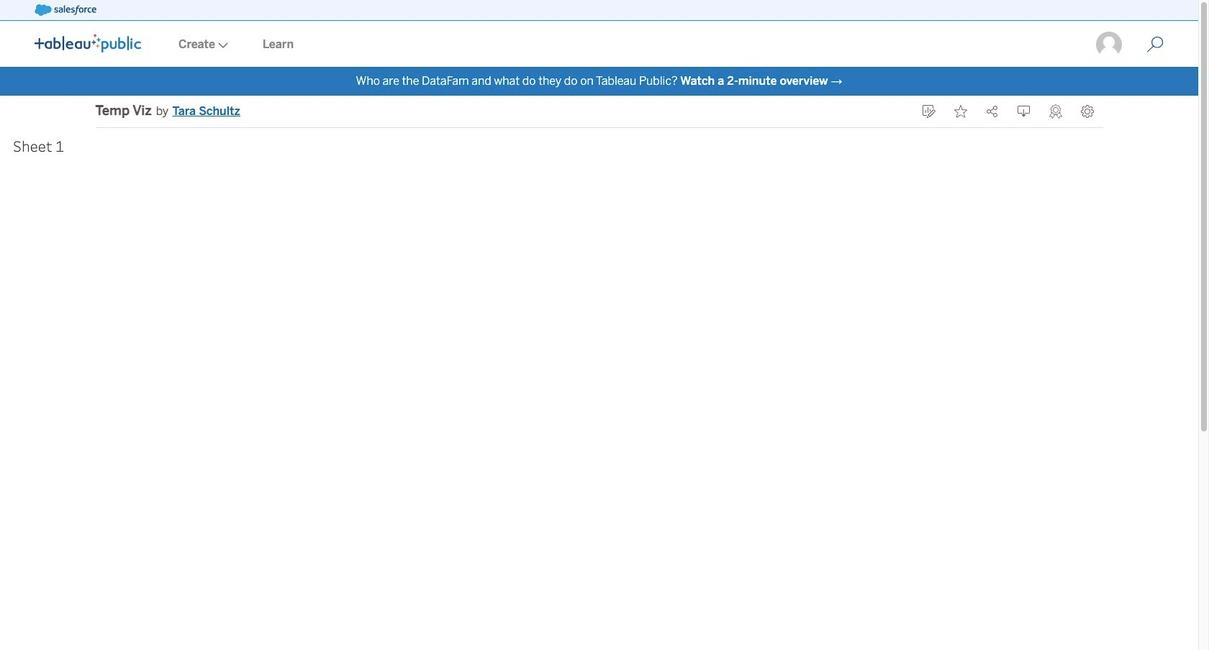 Task type: vqa. For each thing, say whether or not it's contained in the screenshot.
3rd 'Workbook thumbnail' from right
no



Task type: locate. For each thing, give the bounding box(es) containing it.
favorite button image
[[954, 105, 967, 118]]

edit image
[[923, 105, 936, 118]]



Task type: describe. For each thing, give the bounding box(es) containing it.
nominate for viz of the day image
[[1050, 104, 1063, 119]]

logo image
[[35, 34, 141, 53]]

go to search image
[[1130, 36, 1182, 53]]

create image
[[215, 42, 228, 48]]

tara.schultz image
[[1095, 30, 1124, 59]]

salesforce logo image
[[35, 4, 96, 16]]



